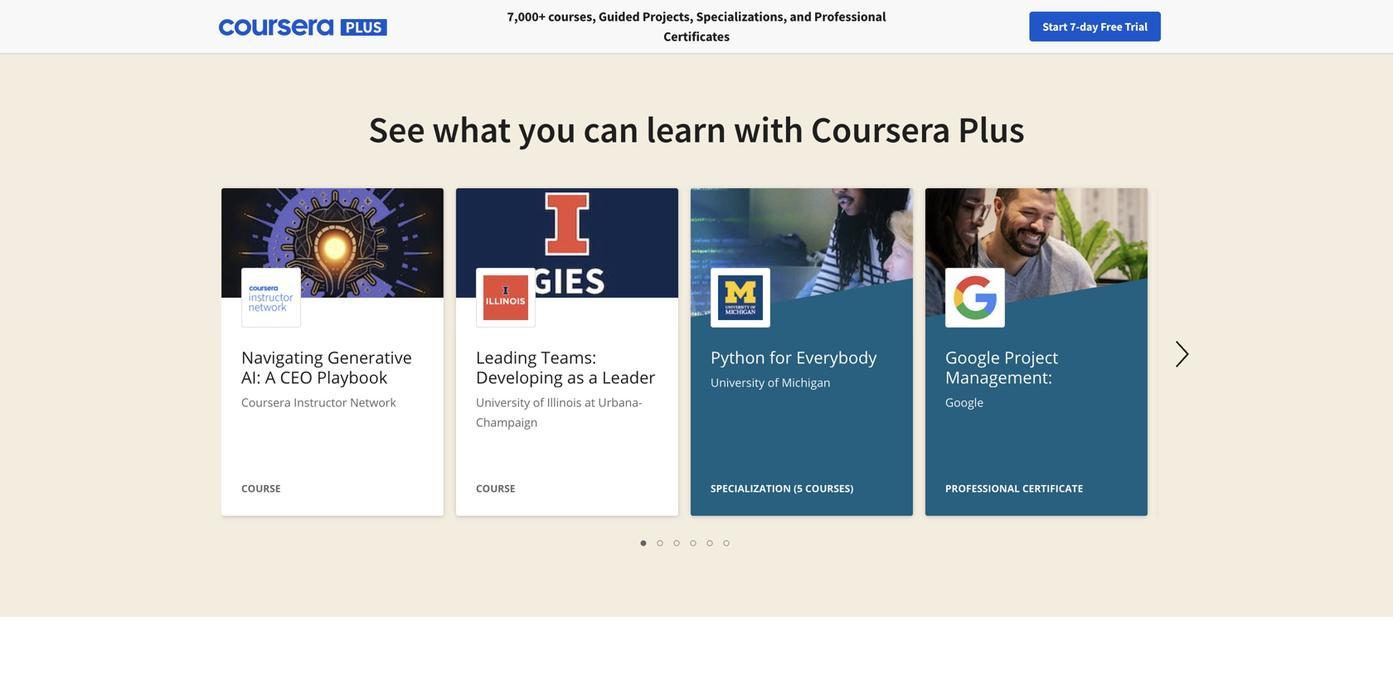 Task type: vqa. For each thing, say whether or not it's contained in the screenshot.
HELP CENTER image
no



Task type: describe. For each thing, give the bounding box(es) containing it.
instructor
[[294, 394, 347, 410]]

trial
[[1125, 19, 1148, 34]]

6 button
[[719, 533, 736, 552]]

university inside python for everybody university of michigan
[[711, 375, 765, 390]]

a
[[589, 366, 598, 389]]

michigan
[[782, 375, 831, 390]]

3
[[674, 534, 681, 550]]

7,000+ courses, guided projects, specializations, and professional certificates
[[507, 8, 886, 45]]

google project management: google
[[946, 346, 1059, 410]]

professional certificate
[[946, 482, 1084, 495]]

see
[[369, 106, 425, 152]]

new
[[1188, 19, 1210, 34]]

leading
[[476, 346, 537, 369]]

career
[[1212, 19, 1244, 34]]

you
[[518, 106, 576, 152]]

next slide image
[[1163, 334, 1203, 374]]

teams:
[[541, 346, 597, 369]]

2 button
[[653, 533, 670, 552]]

6
[[724, 534, 731, 550]]

illinois
[[547, 394, 582, 410]]

certificate
[[1023, 482, 1084, 495]]

see what you can learn with coursera plus
[[369, 106, 1025, 152]]

day
[[1080, 19, 1099, 34]]

can
[[584, 106, 639, 152]]

specialization
[[711, 482, 791, 495]]

everybody
[[797, 346, 877, 369]]

at
[[585, 394, 595, 410]]

champaign
[[476, 414, 538, 430]]

developing
[[476, 366, 563, 389]]

learn
[[646, 106, 727, 152]]

certificates
[[664, 28, 730, 45]]

playbook
[[317, 366, 388, 389]]

start
[[1043, 19, 1068, 34]]

find your new career link
[[1131, 17, 1252, 37]]

ai:
[[241, 366, 261, 389]]

1 button
[[636, 533, 653, 552]]

generative
[[328, 346, 412, 369]]

course for developing
[[476, 482, 516, 495]]

ceo
[[280, 366, 313, 389]]

network
[[350, 394, 396, 410]]

1 google from the top
[[946, 346, 1000, 369]]

leader
[[602, 366, 656, 389]]

coursera for plus
[[811, 106, 951, 152]]

2
[[658, 534, 665, 550]]

urbana-
[[598, 394, 643, 410]]

find your new career
[[1140, 19, 1244, 34]]

a
[[265, 366, 276, 389]]

what
[[432, 106, 511, 152]]

1
[[641, 534, 648, 550]]



Task type: locate. For each thing, give the bounding box(es) containing it.
guided
[[599, 8, 640, 25]]

0 vertical spatial coursera
[[811, 106, 951, 152]]

1 vertical spatial coursera
[[241, 394, 291, 410]]

professional inside 7,000+ courses, guided projects, specializations, and professional certificates
[[815, 8, 886, 25]]

course
[[241, 482, 281, 495], [476, 482, 516, 495]]

coursera plus image
[[219, 19, 387, 36]]

university
[[711, 375, 765, 390], [476, 394, 530, 410]]

of down for
[[768, 375, 779, 390]]

management:
[[946, 366, 1053, 389]]

start 7-day free trial button
[[1030, 12, 1161, 41]]

of
[[768, 375, 779, 390], [533, 394, 544, 410]]

(5
[[794, 482, 803, 495]]

7-
[[1070, 19, 1080, 34]]

for
[[770, 346, 792, 369]]

1 horizontal spatial professional
[[946, 482, 1020, 495]]

1 vertical spatial google
[[946, 394, 984, 410]]

leading teams: developing as a leader university of illinois at urbana- champaign
[[476, 346, 656, 430]]

None search field
[[228, 10, 626, 44]]

0 horizontal spatial coursera
[[241, 394, 291, 410]]

1 vertical spatial of
[[533, 394, 544, 410]]

5 button
[[703, 533, 719, 552]]

1 horizontal spatial of
[[768, 375, 779, 390]]

specializations,
[[696, 8, 788, 25]]

professional left certificate
[[946, 482, 1020, 495]]

university up champaign
[[476, 394, 530, 410]]

1 horizontal spatial course
[[476, 482, 516, 495]]

coursera inside navigating generative ai: a ceo playbook coursera instructor network
[[241, 394, 291, 410]]

of left illinois on the left bottom of page
[[533, 394, 544, 410]]

university down python
[[711, 375, 765, 390]]

find
[[1140, 19, 1161, 34]]

0 vertical spatial university
[[711, 375, 765, 390]]

3 button
[[670, 533, 686, 552]]

and
[[790, 8, 812, 25]]

coursera
[[811, 106, 951, 152], [241, 394, 291, 410]]

courses)
[[806, 482, 854, 495]]

1 horizontal spatial university
[[711, 375, 765, 390]]

professional
[[815, 8, 886, 25], [946, 482, 1020, 495]]

navigating
[[241, 346, 323, 369]]

1 vertical spatial professional
[[946, 482, 1020, 495]]

specialization (5 courses)
[[711, 482, 854, 495]]

free
[[1101, 19, 1123, 34]]

0 horizontal spatial professional
[[815, 8, 886, 25]]

python
[[711, 346, 766, 369]]

list
[[230, 533, 1142, 552]]

university inside leading teams: developing as a leader university of illinois at urbana- champaign
[[476, 394, 530, 410]]

0 vertical spatial professional
[[815, 8, 886, 25]]

with
[[734, 106, 804, 152]]

2 google from the top
[[946, 394, 984, 410]]

list containing 1
[[230, 533, 1142, 552]]

python for everybody university of michigan
[[711, 346, 877, 390]]

of inside leading teams: developing as a leader university of illinois at urbana- champaign
[[533, 394, 544, 410]]

coursera for instructor
[[241, 394, 291, 410]]

1 horizontal spatial coursera
[[811, 106, 951, 152]]

courses,
[[548, 8, 596, 25]]

navigating generative ai: a ceo playbook coursera instructor network
[[241, 346, 412, 410]]

course for ai:
[[241, 482, 281, 495]]

projects,
[[643, 8, 694, 25]]

2 course from the left
[[476, 482, 516, 495]]

plus
[[958, 106, 1025, 152]]

as
[[567, 366, 585, 389]]

0 vertical spatial google
[[946, 346, 1000, 369]]

project
[[1005, 346, 1059, 369]]

google
[[946, 346, 1000, 369], [946, 394, 984, 410]]

your
[[1164, 19, 1186, 34]]

0 horizontal spatial university
[[476, 394, 530, 410]]

5
[[708, 534, 714, 550]]

1 course from the left
[[241, 482, 281, 495]]

7,000+
[[507, 8, 546, 25]]

0 horizontal spatial course
[[241, 482, 281, 495]]

1 vertical spatial university
[[476, 394, 530, 410]]

start 7-day free trial
[[1043, 19, 1148, 34]]

google down management:
[[946, 394, 984, 410]]

0 vertical spatial of
[[768, 375, 779, 390]]

0 horizontal spatial of
[[533, 394, 544, 410]]

4
[[691, 534, 698, 550]]

4 button
[[686, 533, 703, 552]]

professional right and
[[815, 8, 886, 25]]

google left project
[[946, 346, 1000, 369]]

of inside python for everybody university of michigan
[[768, 375, 779, 390]]



